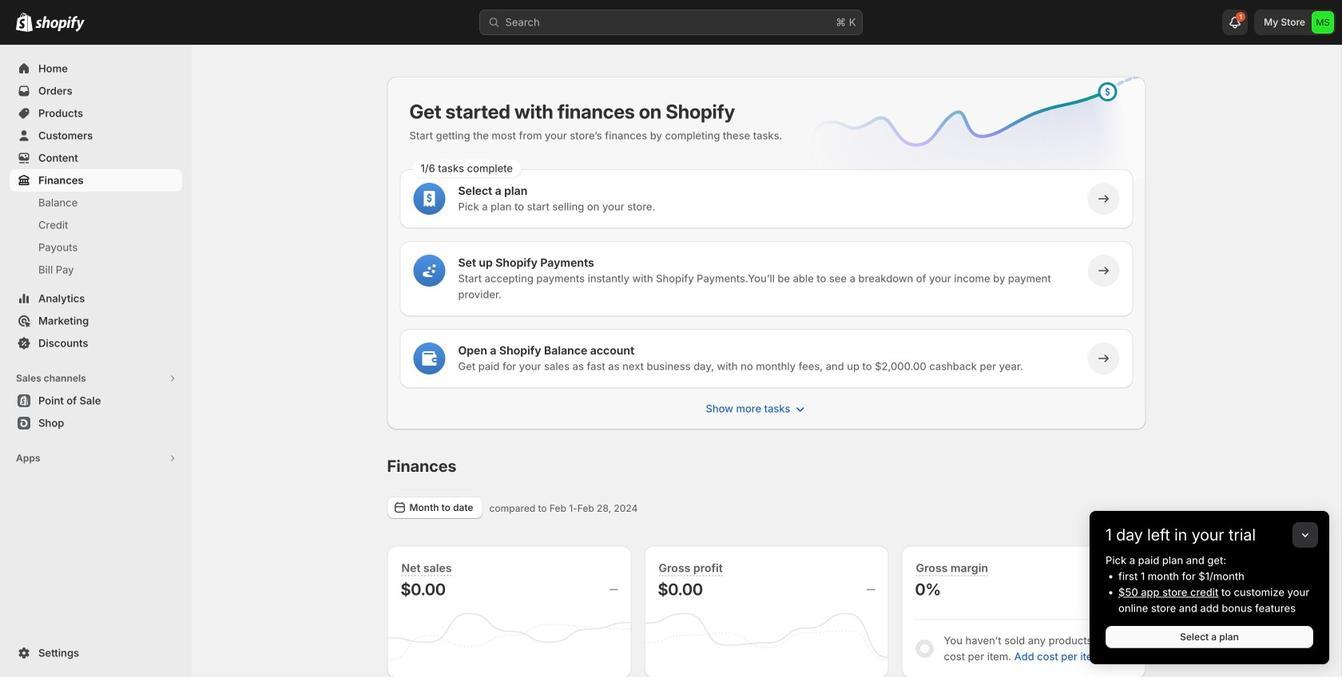 Task type: locate. For each thing, give the bounding box(es) containing it.
open a shopify balance account image
[[421, 351, 437, 367]]

1 horizontal spatial shopify image
[[35, 16, 85, 32]]

shopify image
[[16, 13, 33, 32], [35, 16, 85, 32]]

my store image
[[1312, 11, 1334, 34]]

0 horizontal spatial shopify image
[[16, 13, 33, 32]]

line chart image
[[783, 74, 1149, 205]]

set up shopify payments image
[[421, 263, 437, 279]]



Task type: vqa. For each thing, say whether or not it's contained in the screenshot.
Enter Time TEXT BOX
no



Task type: describe. For each thing, give the bounding box(es) containing it.
select a plan image
[[421, 191, 437, 207]]



